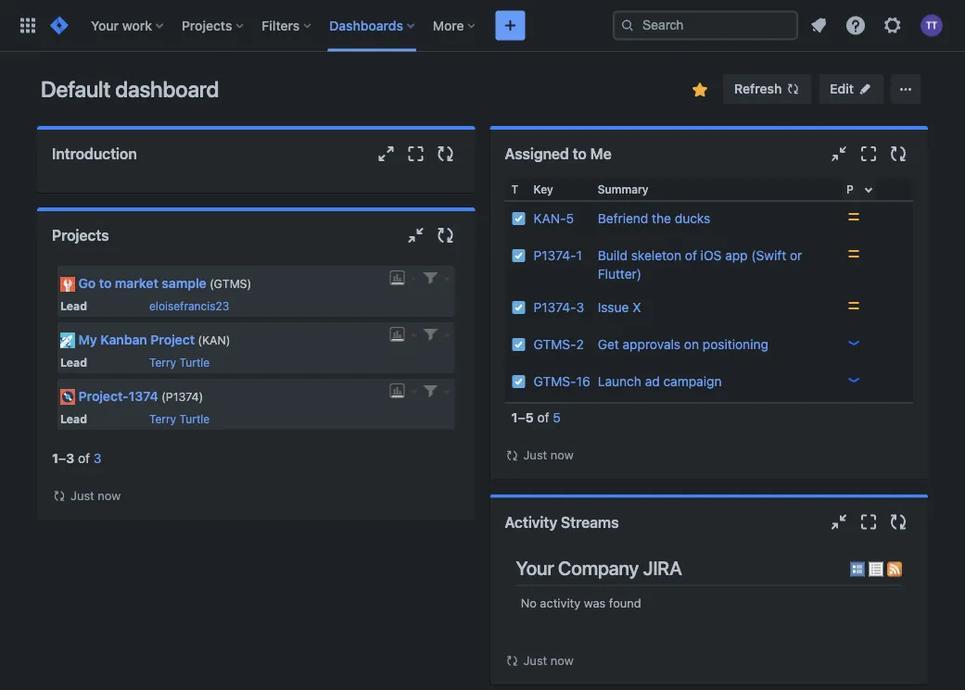 Task type: describe. For each thing, give the bounding box(es) containing it.
search image
[[620, 18, 635, 33]]

refresh introduction image
[[434, 143, 457, 165]]

maximize assigned to me image
[[857, 143, 880, 165]]

gtms-16 link
[[534, 374, 590, 389]]

just now for projects
[[70, 489, 121, 503]]

build skeleton of ios app (swift or flutter)
[[598, 248, 802, 282]]

to for me
[[573, 145, 587, 163]]

terry turtle for (p1374)
[[149, 413, 210, 426]]

activity
[[505, 514, 557, 531]]

minimize projects image
[[405, 224, 427, 247]]

16
[[576, 374, 590, 389]]

help image
[[845, 14, 867, 37]]

now for assigned to me
[[550, 448, 574, 462]]

Search field
[[613, 11, 798, 40]]

kan-5
[[534, 211, 574, 226]]

low image
[[846, 373, 861, 388]]

default dashboard
[[41, 76, 219, 102]]

jira software image
[[48, 14, 70, 37]]

p1374-1
[[534, 248, 582, 263]]

just for assigned to me
[[523, 448, 547, 462]]

get approvals on positioning link
[[598, 337, 768, 352]]

build
[[598, 248, 628, 263]]

default
[[41, 76, 110, 102]]

activity streams region
[[505, 547, 913, 670]]

lead for my kanban project
[[60, 356, 87, 369]]

turtle for (p1374)
[[179, 413, 210, 426]]

ios
[[701, 248, 722, 263]]

dashboards button
[[324, 11, 422, 40]]

more button
[[427, 11, 483, 40]]

introduction
[[52, 145, 137, 163]]

more dashboard actions image
[[895, 78, 917, 100]]

p1374-3 link
[[534, 300, 584, 315]]

your company jira
[[516, 557, 682, 580]]

1374
[[129, 388, 158, 404]]

refresh image
[[785, 82, 800, 96]]

now for projects
[[98, 489, 121, 503]]

3 link
[[94, 451, 102, 466]]

more
[[433, 18, 464, 33]]

just now for assigned to me
[[523, 448, 574, 462]]

3 inside assigned to me region
[[576, 300, 584, 315]]

lead for go to market sample
[[60, 300, 87, 313]]

maximize introduction image
[[405, 143, 427, 165]]

gtms-16 launch ad campaign
[[534, 374, 722, 389]]

an arrow curved in a circular way on the button that refreshes the dashboard image for projects
[[52, 489, 67, 504]]

assigned to me
[[505, 145, 611, 163]]

jira software image
[[48, 14, 70, 37]]

befriend the ducks link
[[598, 211, 710, 226]]

of inside build skeleton of ios app (swift or flutter)
[[685, 248, 697, 263]]

me
[[590, 145, 611, 163]]

ad
[[645, 374, 660, 389]]

p1374- for 1
[[534, 248, 576, 263]]

1 for assigned to me
[[511, 410, 518, 426]]

project-
[[78, 388, 129, 404]]

dashboard
[[115, 76, 219, 102]]

of for assigned to me
[[537, 410, 549, 426]]

activity streams
[[505, 514, 619, 531]]

edit icon image
[[857, 82, 872, 96]]

flutter)
[[598, 267, 642, 282]]

refresh
[[734, 81, 782, 96]]

projects button
[[176, 11, 251, 40]]

the
[[652, 211, 671, 226]]

campaign
[[663, 374, 722, 389]]

positioning
[[703, 337, 768, 352]]

your for your work
[[91, 18, 119, 33]]

appswitcher icon image
[[17, 14, 39, 37]]

0 horizontal spatial 5
[[525, 410, 534, 426]]

terry turtle for project
[[149, 356, 210, 369]]

project
[[150, 332, 195, 347]]

to for market
[[99, 275, 112, 291]]

2 horizontal spatial 1
[[576, 248, 582, 263]]

terry turtle link for project
[[149, 356, 210, 369]]

key
[[534, 183, 553, 196]]

activity
[[540, 596, 580, 610]]

go to market sample (gtms)
[[78, 275, 251, 291]]

get
[[598, 337, 619, 352]]

filters button
[[256, 11, 318, 40]]

dashboards
[[329, 18, 403, 33]]

your for your company jira
[[516, 557, 554, 580]]

p1374-3
[[534, 300, 584, 315]]

settings image
[[882, 14, 904, 37]]

my kanban project link
[[78, 332, 195, 347]]

(gtms)
[[209, 277, 251, 290]]

on
[[684, 337, 699, 352]]

your work button
[[85, 11, 171, 40]]

minimize activity streams image
[[828, 511, 850, 534]]

projects region
[[52, 260, 460, 506]]

0 horizontal spatial projects
[[52, 227, 109, 244]]

your work
[[91, 18, 152, 33]]

– for assigned to me
[[518, 410, 525, 426]]

edit
[[830, 81, 854, 96]]

work
[[122, 18, 152, 33]]

medium image
[[846, 299, 861, 313]]

no activity was found
[[521, 596, 641, 610]]

1 horizontal spatial 5
[[553, 410, 561, 426]]

2 horizontal spatial 5
[[566, 211, 574, 226]]

befriend
[[598, 211, 648, 226]]

projects inside popup button
[[182, 18, 232, 33]]

skeleton
[[631, 248, 681, 263]]

assigned to me region
[[505, 178, 913, 465]]

an arrow curved in a circular way on the button that refreshes the dashboard image for assigned to me
[[505, 448, 520, 463]]

or
[[790, 248, 802, 263]]

1 – 5 of 5
[[511, 410, 561, 426]]

task image for kan-5
[[511, 211, 526, 226]]

task image for p1374-1
[[511, 248, 526, 263]]

now for activity streams
[[550, 654, 574, 667]]

go
[[78, 275, 96, 291]]

expand introduction image
[[375, 143, 397, 165]]

turtle for project
[[179, 356, 210, 369]]

assigned
[[505, 145, 569, 163]]

3 task image from the top
[[511, 375, 526, 389]]

p1374- for 3
[[534, 300, 576, 315]]

terry for (p1374)
[[149, 413, 176, 426]]



Task type: locate. For each thing, give the bounding box(es) containing it.
build skeleton of ios app (swift or flutter) link
[[598, 248, 802, 282]]

terry turtle link down (p1374)
[[149, 413, 210, 426]]

now down 5 'link'
[[550, 448, 574, 462]]

1 turtle from the top
[[179, 356, 210, 369]]

0 vertical spatial just
[[523, 448, 547, 462]]

0 vertical spatial terry turtle link
[[149, 356, 210, 369]]

refresh activity streams image
[[887, 511, 909, 534]]

kanban
[[100, 332, 147, 347]]

0 vertical spatial your
[[91, 18, 119, 33]]

refresh assigned to me image
[[887, 143, 909, 165]]

0 vertical spatial task image
[[511, 248, 526, 263]]

0 vertical spatial task image
[[511, 211, 526, 226]]

your up no at bottom right
[[516, 557, 554, 580]]

refresh button
[[723, 74, 811, 104]]

0 horizontal spatial to
[[99, 275, 112, 291]]

1 vertical spatial 1
[[511, 410, 518, 426]]

0 vertical spatial p1374-
[[534, 248, 576, 263]]

5 left 5 'link'
[[525, 410, 534, 426]]

0 vertical spatial terry turtle
[[149, 356, 210, 369]]

5 up p1374-1
[[566, 211, 574, 226]]

gtms- down p1374-3 "link"
[[534, 337, 576, 352]]

sample
[[162, 275, 206, 291]]

task image for gtms-2
[[511, 337, 526, 352]]

task image for p1374-3
[[511, 300, 526, 315]]

turtle
[[179, 356, 210, 369], [179, 413, 210, 426]]

terry turtle link down project
[[149, 356, 210, 369]]

1 vertical spatial lead
[[60, 356, 87, 369]]

primary element
[[11, 0, 613, 51]]

1 vertical spatial terry turtle link
[[149, 413, 210, 426]]

1 vertical spatial –
[[58, 451, 66, 466]]

just for activity streams
[[523, 654, 547, 667]]

just now
[[523, 448, 574, 462], [70, 489, 121, 503], [523, 654, 574, 667]]

banner
[[0, 0, 965, 52]]

just inside the activity streams region
[[523, 654, 547, 667]]

lead for project-1374
[[60, 413, 87, 426]]

1 terry turtle link from the top
[[149, 356, 210, 369]]

just down 1 – 5 of 5
[[523, 448, 547, 462]]

an arrow curved in a circular way on the button that refreshes the dashboard image down 1 – 3 of 3 at left bottom
[[52, 489, 67, 504]]

1 vertical spatial to
[[99, 275, 112, 291]]

2 lead from the top
[[60, 356, 87, 369]]

0 horizontal spatial of
[[78, 451, 90, 466]]

2 terry from the top
[[149, 413, 176, 426]]

t
[[511, 183, 518, 196]]

1 – 3 of 3
[[52, 451, 102, 466]]

3 left issue at the top right of the page
[[576, 300, 584, 315]]

your inside dropdown button
[[91, 18, 119, 33]]

0 horizontal spatial your
[[91, 18, 119, 33]]

ducks
[[675, 211, 710, 226]]

3 down project-
[[94, 451, 102, 466]]

befriend the ducks
[[598, 211, 710, 226]]

– left 3 link
[[58, 451, 66, 466]]

0 horizontal spatial –
[[58, 451, 66, 466]]

gtms-2
[[534, 337, 584, 352]]

1 vertical spatial task image
[[511, 337, 526, 352]]

0 horizontal spatial 1
[[52, 451, 58, 466]]

task image left p1374-3 "link"
[[511, 300, 526, 315]]

1 left 5 'link'
[[511, 410, 518, 426]]

edit link
[[819, 74, 883, 104]]

turtle down (p1374)
[[179, 413, 210, 426]]

p1374- up gtms-2 link
[[534, 300, 576, 315]]

an arrow curved in a circular way on the button that refreshes the dashboard image
[[505, 654, 520, 669]]

1 vertical spatial an arrow curved in a circular way on the button that refreshes the dashboard image
[[52, 489, 67, 504]]

5 down 'gtms-16' link
[[553, 410, 561, 426]]

my kanban project (kan)
[[78, 332, 230, 347]]

lead down project-
[[60, 413, 87, 426]]

now right an arrow curved in a circular way on the button that refreshes the dashboard image
[[550, 654, 574, 667]]

1 vertical spatial terry
[[149, 413, 176, 426]]

terry for project
[[149, 356, 176, 369]]

medium image
[[846, 210, 861, 224], [846, 247, 861, 261]]

to
[[573, 145, 587, 163], [99, 275, 112, 291]]

0 horizontal spatial 3
[[66, 451, 74, 466]]

of inside projects region
[[78, 451, 90, 466]]

p1374- down kan-5 link
[[534, 248, 576, 263]]

0 vertical spatial 1
[[576, 248, 582, 263]]

– for projects
[[58, 451, 66, 466]]

task image left p1374-1 link
[[511, 248, 526, 263]]

eloisefrancis23 link
[[149, 300, 229, 313]]

3 lead from the top
[[60, 413, 87, 426]]

an arrow curved in a circular way on the button that refreshes the dashboard image down 1 – 5 of 5
[[505, 448, 520, 463]]

1 left build
[[576, 248, 582, 263]]

gtms-
[[534, 337, 576, 352], [534, 374, 576, 389]]

5 link
[[553, 410, 561, 426]]

to left me
[[573, 145, 587, 163]]

2 vertical spatial just
[[523, 654, 547, 667]]

1 horizontal spatial of
[[537, 410, 549, 426]]

gtms- up 5 'link'
[[534, 374, 576, 389]]

1 vertical spatial gtms-
[[534, 374, 576, 389]]

0 vertical spatial medium image
[[846, 210, 861, 224]]

0 vertical spatial now
[[550, 448, 574, 462]]

1 vertical spatial turtle
[[179, 413, 210, 426]]

task image down t
[[511, 211, 526, 226]]

3
[[576, 300, 584, 315], [66, 451, 74, 466], [94, 451, 102, 466]]

kan-5 link
[[534, 211, 574, 226]]

maximize activity streams image
[[857, 511, 880, 534]]

1 vertical spatial projects
[[52, 227, 109, 244]]

project-1374 link
[[78, 388, 158, 404]]

filters
[[262, 18, 300, 33]]

task image up 1 – 5 of 5
[[511, 375, 526, 389]]

terry turtle
[[149, 356, 210, 369], [149, 413, 210, 426]]

was
[[584, 596, 606, 610]]

summary
[[598, 183, 649, 196]]

terry down my kanban project (kan)
[[149, 356, 176, 369]]

no
[[521, 596, 537, 610]]

just now inside projects region
[[70, 489, 121, 503]]

now inside the activity streams region
[[550, 654, 574, 667]]

medium image for build skeleton of ios app (swift or flutter)
[[846, 247, 861, 261]]

project-1374 (p1374)
[[78, 388, 203, 404]]

your profile and settings image
[[921, 14, 943, 37]]

medium image for befriend the ducks
[[846, 210, 861, 224]]

lead down my
[[60, 356, 87, 369]]

0 vertical spatial an arrow curved in a circular way on the button that refreshes the dashboard image
[[505, 448, 520, 463]]

task image
[[511, 211, 526, 226], [511, 337, 526, 352]]

2 p1374- from the top
[[534, 300, 576, 315]]

0 vertical spatial projects
[[182, 18, 232, 33]]

x
[[632, 300, 641, 315]]

2 vertical spatial lead
[[60, 413, 87, 426]]

2 gtms- from the top
[[534, 374, 576, 389]]

just for projects
[[70, 489, 94, 503]]

jira
[[643, 557, 682, 580]]

0 vertical spatial just now
[[523, 448, 574, 462]]

just inside projects region
[[70, 489, 94, 503]]

– inside assigned to me region
[[518, 410, 525, 426]]

just down 1 – 3 of 3 at left bottom
[[70, 489, 94, 503]]

1 gtms- from the top
[[534, 337, 576, 352]]

now
[[550, 448, 574, 462], [98, 489, 121, 503], [550, 654, 574, 667]]

1 horizontal spatial projects
[[182, 18, 232, 33]]

0 vertical spatial terry
[[149, 356, 176, 369]]

now down 3 link
[[98, 489, 121, 503]]

of left the "ios"
[[685, 248, 697, 263]]

1 vertical spatial of
[[537, 410, 549, 426]]

issue
[[598, 300, 629, 315]]

0 vertical spatial turtle
[[179, 356, 210, 369]]

0 vertical spatial of
[[685, 248, 697, 263]]

star default dashboard image
[[689, 79, 711, 101]]

1 horizontal spatial an arrow curved in a circular way on the button that refreshes the dashboard image
[[505, 448, 520, 463]]

1 horizontal spatial to
[[573, 145, 587, 163]]

streams
[[561, 514, 619, 531]]

launch ad campaign link
[[598, 374, 722, 389]]

gtms- for 2
[[534, 337, 576, 352]]

just inside assigned to me region
[[523, 448, 547, 462]]

low image
[[846, 336, 861, 350]]

2 terry turtle from the top
[[149, 413, 210, 426]]

found
[[609, 596, 641, 610]]

task image
[[511, 248, 526, 263], [511, 300, 526, 315], [511, 375, 526, 389]]

just now for activity streams
[[523, 654, 574, 667]]

0 vertical spatial –
[[518, 410, 525, 426]]

approvals
[[623, 337, 681, 352]]

terry turtle link
[[149, 356, 210, 369], [149, 413, 210, 426]]

of left 5 'link'
[[537, 410, 549, 426]]

1 terry turtle from the top
[[149, 356, 210, 369]]

2 horizontal spatial 3
[[576, 300, 584, 315]]

2 vertical spatial now
[[550, 654, 574, 667]]

1 left 3 link
[[52, 451, 58, 466]]

to inside projects region
[[99, 275, 112, 291]]

5
[[566, 211, 574, 226], [525, 410, 534, 426], [553, 410, 561, 426]]

just now inside assigned to me region
[[523, 448, 574, 462]]

just now down 3 link
[[70, 489, 121, 503]]

2 vertical spatial just now
[[523, 654, 574, 667]]

0 vertical spatial lead
[[60, 300, 87, 313]]

eloisefrancis23
[[149, 300, 229, 313]]

medium image up medium icon
[[846, 247, 861, 261]]

notifications image
[[807, 14, 830, 37]]

2 task image from the top
[[511, 337, 526, 352]]

gtms- for 16
[[534, 374, 576, 389]]

2 vertical spatial task image
[[511, 375, 526, 389]]

0 vertical spatial gtms-
[[534, 337, 576, 352]]

1 vertical spatial just
[[70, 489, 94, 503]]

1 vertical spatial just now
[[70, 489, 121, 503]]

1 task image from the top
[[511, 248, 526, 263]]

issue x link
[[598, 300, 641, 315]]

terry turtle down project
[[149, 356, 210, 369]]

to right go
[[99, 275, 112, 291]]

2 medium image from the top
[[846, 247, 861, 261]]

your left work
[[91, 18, 119, 33]]

2
[[576, 337, 584, 352]]

create image
[[499, 14, 522, 37]]

just now down 5 'link'
[[523, 448, 574, 462]]

now inside assigned to me region
[[550, 448, 574, 462]]

lead down go
[[60, 300, 87, 313]]

issue x
[[598, 300, 641, 315]]

2 vertical spatial 1
[[52, 451, 58, 466]]

1 vertical spatial terry turtle
[[149, 413, 210, 426]]

1 horizontal spatial –
[[518, 410, 525, 426]]

now inside projects region
[[98, 489, 121, 503]]

just
[[523, 448, 547, 462], [70, 489, 94, 503], [523, 654, 547, 667]]

launch
[[598, 374, 641, 389]]

terry turtle down (p1374)
[[149, 413, 210, 426]]

banner containing your work
[[0, 0, 965, 52]]

company
[[558, 557, 639, 580]]

1 horizontal spatial 1
[[511, 410, 518, 426]]

2 terry turtle link from the top
[[149, 413, 210, 426]]

your inside the activity streams region
[[516, 557, 554, 580]]

2 vertical spatial of
[[78, 451, 90, 466]]

(p1374)
[[161, 390, 203, 403]]

just now right an arrow curved in a circular way on the button that refreshes the dashboard image
[[523, 654, 574, 667]]

1 lead from the top
[[60, 300, 87, 313]]

(swift
[[751, 248, 786, 263]]

1 vertical spatial your
[[516, 557, 554, 580]]

1 terry from the top
[[149, 356, 176, 369]]

of for projects
[[78, 451, 90, 466]]

1 vertical spatial task image
[[511, 300, 526, 315]]

2 turtle from the top
[[179, 413, 210, 426]]

1 vertical spatial now
[[98, 489, 121, 503]]

just right an arrow curved in a circular way on the button that refreshes the dashboard image
[[523, 654, 547, 667]]

refresh projects image
[[434, 224, 457, 247]]

1 horizontal spatial 3
[[94, 451, 102, 466]]

1
[[576, 248, 582, 263], [511, 410, 518, 426], [52, 451, 58, 466]]

1 inside projects region
[[52, 451, 58, 466]]

2 horizontal spatial of
[[685, 248, 697, 263]]

– left 5 'link'
[[518, 410, 525, 426]]

p1374-
[[534, 248, 576, 263], [534, 300, 576, 315]]

1 for projects
[[52, 451, 58, 466]]

1 vertical spatial p1374-
[[534, 300, 576, 315]]

1 vertical spatial medium image
[[846, 247, 861, 261]]

turtle down (kan)
[[179, 356, 210, 369]]

1 p1374- from the top
[[534, 248, 576, 263]]

1 horizontal spatial your
[[516, 557, 554, 580]]

projects right work
[[182, 18, 232, 33]]

– inside projects region
[[58, 451, 66, 466]]

0 vertical spatial to
[[573, 145, 587, 163]]

task image left gtms-2 link
[[511, 337, 526, 352]]

get approvals on positioning
[[598, 337, 768, 352]]

of
[[685, 248, 697, 263], [537, 410, 549, 426], [78, 451, 90, 466]]

just now inside the activity streams region
[[523, 654, 574, 667]]

kan-
[[534, 211, 566, 226]]

projects up go
[[52, 227, 109, 244]]

terry
[[149, 356, 176, 369], [149, 413, 176, 426]]

go to market sample link
[[78, 275, 206, 291]]

app
[[725, 248, 748, 263]]

an arrow curved in a circular way on the button that refreshes the dashboard image
[[505, 448, 520, 463], [52, 489, 67, 504]]

3 left 3 link
[[66, 451, 74, 466]]

terry down (p1374)
[[149, 413, 176, 426]]

medium image down p
[[846, 210, 861, 224]]

gtms-2 link
[[534, 337, 584, 352]]

2 task image from the top
[[511, 300, 526, 315]]

terry turtle link for (p1374)
[[149, 413, 210, 426]]

p1374-1 link
[[534, 248, 582, 263]]

lead
[[60, 300, 87, 313], [60, 356, 87, 369], [60, 413, 87, 426]]

0 horizontal spatial an arrow curved in a circular way on the button that refreshes the dashboard image
[[52, 489, 67, 504]]

1 medium image from the top
[[846, 210, 861, 224]]

projects
[[182, 18, 232, 33], [52, 227, 109, 244]]

market
[[115, 275, 158, 291]]

an arrow curved in a circular way on the button that refreshes the dashboard image inside projects region
[[52, 489, 67, 504]]

of left 3 link
[[78, 451, 90, 466]]

(kan)
[[198, 333, 230, 347]]

1 task image from the top
[[511, 211, 526, 226]]

my
[[78, 332, 97, 347]]

minimize assigned to me image
[[828, 143, 850, 165]]

p
[[846, 183, 854, 196]]



Task type: vqa. For each thing, say whether or not it's contained in the screenshot.
the right list
no



